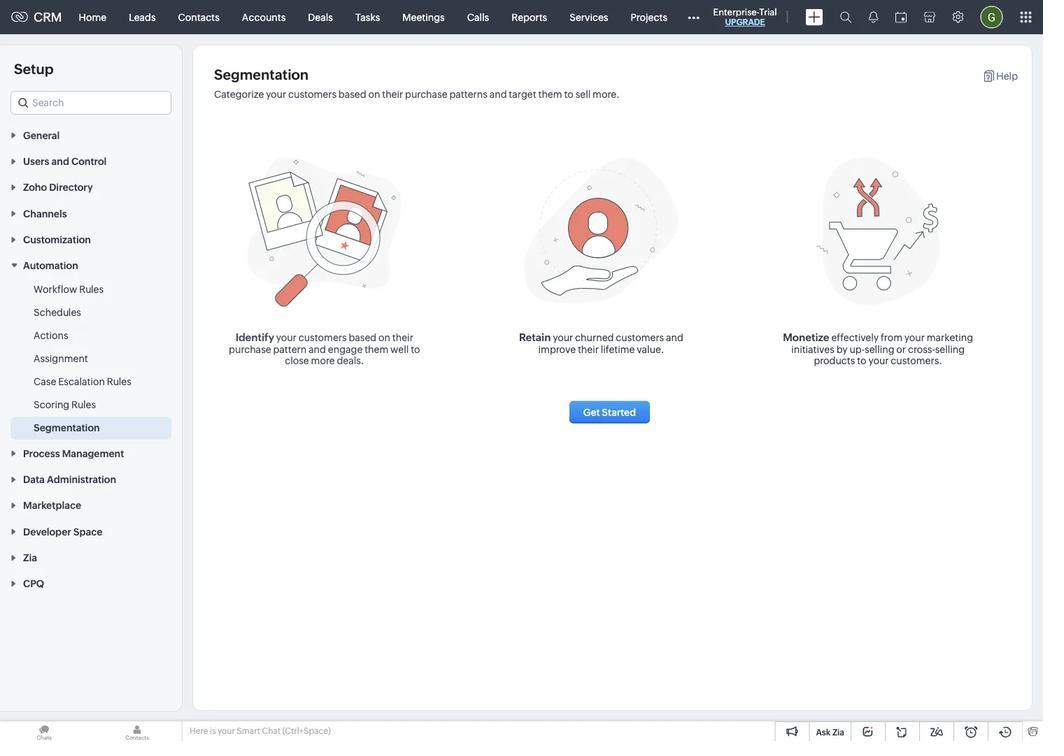 Task type: locate. For each thing, give the bounding box(es) containing it.
selling down marketing
[[935, 344, 965, 355]]

your right up-
[[869, 355, 889, 366]]

cpq
[[23, 579, 44, 590]]

close
[[285, 355, 309, 366]]

1 vertical spatial purchase
[[229, 344, 271, 355]]

0 vertical spatial segmentation
[[214, 66, 309, 83]]

your up cross-
[[905, 332, 925, 344]]

accounts
[[242, 12, 286, 23]]

0 vertical spatial rules
[[79, 284, 104, 295]]

target
[[509, 89, 536, 100]]

(ctrl+space)
[[282, 727, 331, 737]]

0 horizontal spatial to
[[411, 344, 420, 355]]

zia inside dropdown button
[[23, 553, 37, 564]]

0 horizontal spatial purchase
[[229, 344, 271, 355]]

1 vertical spatial them
[[365, 344, 389, 355]]

segmentation down scoring rules link on the left of the page
[[34, 423, 100, 434]]

based inside segmentation categorize your customers based on their purchase patterns and target them to sell more.
[[339, 89, 366, 100]]

chat
[[262, 727, 281, 737]]

identify
[[236, 332, 274, 344]]

marketplace button
[[0, 492, 182, 519]]

customization button
[[0, 226, 182, 252]]

chats image
[[0, 722, 88, 742]]

automation region
[[0, 279, 182, 440]]

segmentation for segmentation
[[34, 423, 100, 434]]

your inside the your customers based on their purchase pattern and engage them well to close more deals.
[[276, 332, 297, 344]]

here is your smart chat (ctrl+space)
[[190, 727, 331, 737]]

up-
[[850, 344, 865, 355]]

meetings link
[[391, 0, 456, 34]]

rules for scoring rules
[[71, 400, 96, 411]]

actions
[[34, 330, 68, 342]]

zia up cpq
[[23, 553, 37, 564]]

calls link
[[456, 0, 501, 34]]

zia right ask
[[833, 728, 845, 738]]

profile element
[[972, 0, 1012, 34]]

and
[[490, 89, 507, 100], [51, 156, 69, 167], [666, 332, 684, 344], [309, 344, 326, 355]]

1 selling from the left
[[865, 344, 895, 355]]

and inside dropdown button
[[51, 156, 69, 167]]

to inside effectively from your marketing initiatives by up-selling or cross-selling products to your customers.
[[857, 355, 867, 366]]

well
[[391, 344, 409, 355]]

1 horizontal spatial segmentation
[[214, 66, 309, 83]]

assignment
[[34, 353, 88, 365]]

products
[[814, 355, 855, 366]]

zia button
[[0, 545, 182, 571]]

1 horizontal spatial to
[[564, 89, 574, 100]]

None field
[[10, 91, 171, 115]]

purchase left pattern
[[229, 344, 271, 355]]

search element
[[832, 0, 860, 34]]

general
[[23, 130, 60, 141]]

create menu image
[[806, 9, 823, 26]]

case escalation rules
[[34, 377, 131, 388]]

based inside the your customers based on their purchase pattern and engage them well to close more deals.
[[349, 332, 377, 344]]

segmentation inside automation region
[[34, 423, 100, 434]]

accounts link
[[231, 0, 297, 34]]

and inside your churned customers and improve their lifetime value.
[[666, 332, 684, 344]]

0 vertical spatial zia
[[23, 553, 37, 564]]

selling
[[865, 344, 895, 355], [935, 344, 965, 355]]

0 vertical spatial purchase
[[405, 89, 448, 100]]

1 horizontal spatial purchase
[[405, 89, 448, 100]]

initiatives
[[792, 344, 835, 355]]

to
[[564, 89, 574, 100], [411, 344, 420, 355], [857, 355, 867, 366]]

data
[[23, 474, 45, 485]]

0 vertical spatial them
[[538, 89, 562, 100]]

1 vertical spatial based
[[349, 332, 377, 344]]

their
[[382, 89, 403, 100], [392, 332, 413, 344], [578, 344, 599, 355]]

1 horizontal spatial them
[[538, 89, 562, 100]]

2 vertical spatial rules
[[71, 400, 96, 411]]

monetize
[[783, 332, 830, 344]]

them left well
[[365, 344, 389, 355]]

setup
[[14, 61, 54, 77]]

rules down case escalation rules link
[[71, 400, 96, 411]]

to right 'by'
[[857, 355, 867, 366]]

segmentation inside segmentation categorize your customers based on their purchase patterns and target them to sell more.
[[214, 66, 309, 83]]

users and control button
[[0, 148, 182, 174]]

0 horizontal spatial segmentation
[[34, 423, 100, 434]]

leads link
[[118, 0, 167, 34]]

1 horizontal spatial zia
[[833, 728, 845, 738]]

to inside segmentation categorize your customers based on their purchase patterns and target them to sell more.
[[564, 89, 574, 100]]

or
[[897, 344, 906, 355]]

your inside your churned customers and improve their lifetime value.
[[553, 332, 573, 344]]

0 vertical spatial based
[[339, 89, 366, 100]]

0 horizontal spatial them
[[365, 344, 389, 355]]

started
[[602, 407, 636, 418]]

and inside the your customers based on their purchase pattern and engage them well to close more deals.
[[309, 344, 326, 355]]

selling down from
[[865, 344, 895, 355]]

get started button
[[570, 401, 650, 424]]

data administration
[[23, 474, 116, 485]]

create menu element
[[797, 0, 832, 34]]

1 vertical spatial segmentation
[[34, 423, 100, 434]]

their inside the your customers based on their purchase pattern and engage them well to close more deals.
[[392, 332, 413, 344]]

projects link
[[620, 0, 679, 34]]

1 vertical spatial on
[[379, 332, 390, 344]]

calendar image
[[895, 12, 907, 23]]

contacts link
[[167, 0, 231, 34]]

to right well
[[411, 344, 420, 355]]

users
[[23, 156, 49, 167]]

to inside the your customers based on their purchase pattern and engage them well to close more deals.
[[411, 344, 420, 355]]

developer space button
[[0, 519, 182, 545]]

your up improve
[[553, 332, 573, 344]]

search image
[[840, 11, 852, 23]]

your up pattern
[[276, 332, 297, 344]]

get
[[584, 407, 600, 418]]

workflow rules
[[34, 284, 104, 295]]

zoho
[[23, 182, 47, 193]]

1 vertical spatial zia
[[833, 728, 845, 738]]

escalation
[[58, 377, 105, 388]]

rules
[[79, 284, 104, 295], [107, 377, 131, 388], [71, 400, 96, 411]]

purchase left patterns
[[405, 89, 448, 100]]

to left sell
[[564, 89, 574, 100]]

segmentation
[[214, 66, 309, 83], [34, 423, 100, 434]]

0 vertical spatial on
[[368, 89, 380, 100]]

is
[[210, 727, 216, 737]]

general button
[[0, 122, 182, 148]]

get started
[[584, 407, 636, 418]]

1 horizontal spatial selling
[[935, 344, 965, 355]]

0 horizontal spatial selling
[[865, 344, 895, 355]]

1 vertical spatial rules
[[107, 377, 131, 388]]

marketing
[[927, 332, 973, 344]]

more
[[311, 355, 335, 366]]

zia
[[23, 553, 37, 564], [833, 728, 845, 738]]

space
[[73, 526, 102, 538]]

process
[[23, 448, 60, 459]]

rules down the automation dropdown button
[[79, 284, 104, 295]]

your right categorize in the top of the page
[[266, 89, 286, 100]]

2 horizontal spatial to
[[857, 355, 867, 366]]

scoring rules link
[[34, 398, 96, 412]]

them right target
[[538, 89, 562, 100]]

customers inside your churned customers and improve their lifetime value.
[[616, 332, 664, 344]]

based
[[339, 89, 366, 100], [349, 332, 377, 344]]

case
[[34, 377, 56, 388]]

rules right escalation
[[107, 377, 131, 388]]

your customers based on their purchase pattern and engage them well to close more deals.
[[229, 332, 420, 366]]

0 horizontal spatial zia
[[23, 553, 37, 564]]

segmentation up categorize in the top of the page
[[214, 66, 309, 83]]

purchase
[[405, 89, 448, 100], [229, 344, 271, 355]]

customers
[[288, 89, 337, 100], [299, 332, 347, 344], [616, 332, 664, 344]]

marketplace
[[23, 500, 81, 512]]

your
[[266, 89, 286, 100], [276, 332, 297, 344], [553, 332, 573, 344], [905, 332, 925, 344], [869, 355, 889, 366], [218, 727, 235, 737]]



Task type: vqa. For each thing, say whether or not it's contained in the screenshot.
Campaigns
no



Task type: describe. For each thing, give the bounding box(es) containing it.
help
[[997, 71, 1018, 82]]

home
[[79, 12, 106, 23]]

channels
[[23, 208, 67, 219]]

calls
[[467, 12, 489, 23]]

deals
[[308, 12, 333, 23]]

on inside the your customers based on their purchase pattern and engage them well to close more deals.
[[379, 332, 390, 344]]

schedules link
[[34, 306, 81, 320]]

to for segmentation
[[564, 89, 574, 100]]

churned
[[575, 332, 614, 344]]

services
[[570, 12, 608, 23]]

actions link
[[34, 329, 68, 343]]

your inside segmentation categorize your customers based on their purchase patterns and target them to sell more.
[[266, 89, 286, 100]]

ask
[[816, 728, 831, 738]]

engage
[[328, 344, 363, 355]]

contacts image
[[93, 722, 181, 742]]

enterprise-trial upgrade
[[714, 7, 777, 27]]

segmentation categorize your customers based on their purchase patterns and target them to sell more.
[[214, 66, 620, 100]]

developer
[[23, 526, 71, 538]]

customization
[[23, 234, 91, 245]]

sell
[[576, 89, 591, 100]]

case escalation rules link
[[34, 375, 131, 389]]

by
[[837, 344, 848, 355]]

profile image
[[981, 6, 1003, 28]]

tasks link
[[344, 0, 391, 34]]

deals.
[[337, 355, 364, 366]]

segmentation link
[[34, 421, 100, 435]]

them inside segmentation categorize your customers based on their purchase patterns and target them to sell more.
[[538, 89, 562, 100]]

value.
[[637, 344, 664, 355]]

purchase inside the your customers based on their purchase pattern and engage them well to close more deals.
[[229, 344, 271, 355]]

purchase inside segmentation categorize your customers based on their purchase patterns and target them to sell more.
[[405, 89, 448, 100]]

Other Modules field
[[679, 6, 709, 28]]

customers inside the your customers based on their purchase pattern and engage them well to close more deals.
[[299, 332, 347, 344]]

services link
[[559, 0, 620, 34]]

projects
[[631, 12, 668, 23]]

ask zia
[[816, 728, 845, 738]]

them inside the your customers based on their purchase pattern and engage them well to close more deals.
[[365, 344, 389, 355]]

upgrade
[[725, 17, 765, 27]]

reports
[[512, 12, 547, 23]]

effectively
[[832, 332, 879, 344]]

trial
[[759, 7, 777, 17]]

workflow
[[34, 284, 77, 295]]

developer space
[[23, 526, 102, 538]]

schedules
[[34, 307, 81, 318]]

management
[[62, 448, 124, 459]]

signals image
[[869, 11, 879, 23]]

enterprise-
[[714, 7, 759, 17]]

lifetime
[[601, 344, 635, 355]]

automation button
[[0, 252, 182, 279]]

smart
[[237, 727, 260, 737]]

tasks
[[355, 12, 380, 23]]

and inside segmentation categorize your customers based on their purchase patterns and target them to sell more.
[[490, 89, 507, 100]]

improve
[[539, 344, 576, 355]]

contacts
[[178, 12, 220, 23]]

rules for workflow rules
[[79, 284, 104, 295]]

meetings
[[403, 12, 445, 23]]

your churned customers and improve their lifetime value.
[[539, 332, 684, 355]]

their inside segmentation categorize your customers based on their purchase patterns and target them to sell more.
[[382, 89, 403, 100]]

scoring
[[34, 400, 69, 411]]

more.
[[593, 89, 620, 100]]

workflow rules link
[[34, 283, 104, 297]]

data administration button
[[0, 466, 182, 492]]

cross-
[[908, 344, 935, 355]]

to for effectively
[[857, 355, 867, 366]]

segmentation for segmentation categorize your customers based on their purchase patterns and target them to sell more.
[[214, 66, 309, 83]]

administration
[[47, 474, 116, 485]]

customers inside segmentation categorize your customers based on their purchase patterns and target them to sell more.
[[288, 89, 337, 100]]

pattern
[[273, 344, 307, 355]]

deals link
[[297, 0, 344, 34]]

crm
[[34, 10, 62, 24]]

crm link
[[11, 10, 62, 24]]

from
[[881, 332, 903, 344]]

channels button
[[0, 200, 182, 226]]

retain
[[519, 332, 551, 344]]

on inside segmentation categorize your customers based on their purchase patterns and target them to sell more.
[[368, 89, 380, 100]]

scoring rules
[[34, 400, 96, 411]]

categorize
[[214, 89, 264, 100]]

Search text field
[[11, 92, 171, 114]]

here
[[190, 727, 208, 737]]

customers.
[[891, 355, 943, 366]]

patterns
[[450, 89, 488, 100]]

their inside your churned customers and improve their lifetime value.
[[578, 344, 599, 355]]

process management button
[[0, 440, 182, 466]]

signals element
[[860, 0, 887, 34]]

process management
[[23, 448, 124, 459]]

automation
[[23, 260, 78, 272]]

2 selling from the left
[[935, 344, 965, 355]]

zoho directory
[[23, 182, 93, 193]]

users and control
[[23, 156, 107, 167]]

your right is
[[218, 727, 235, 737]]

reports link
[[501, 0, 559, 34]]

assignment link
[[34, 352, 88, 366]]



